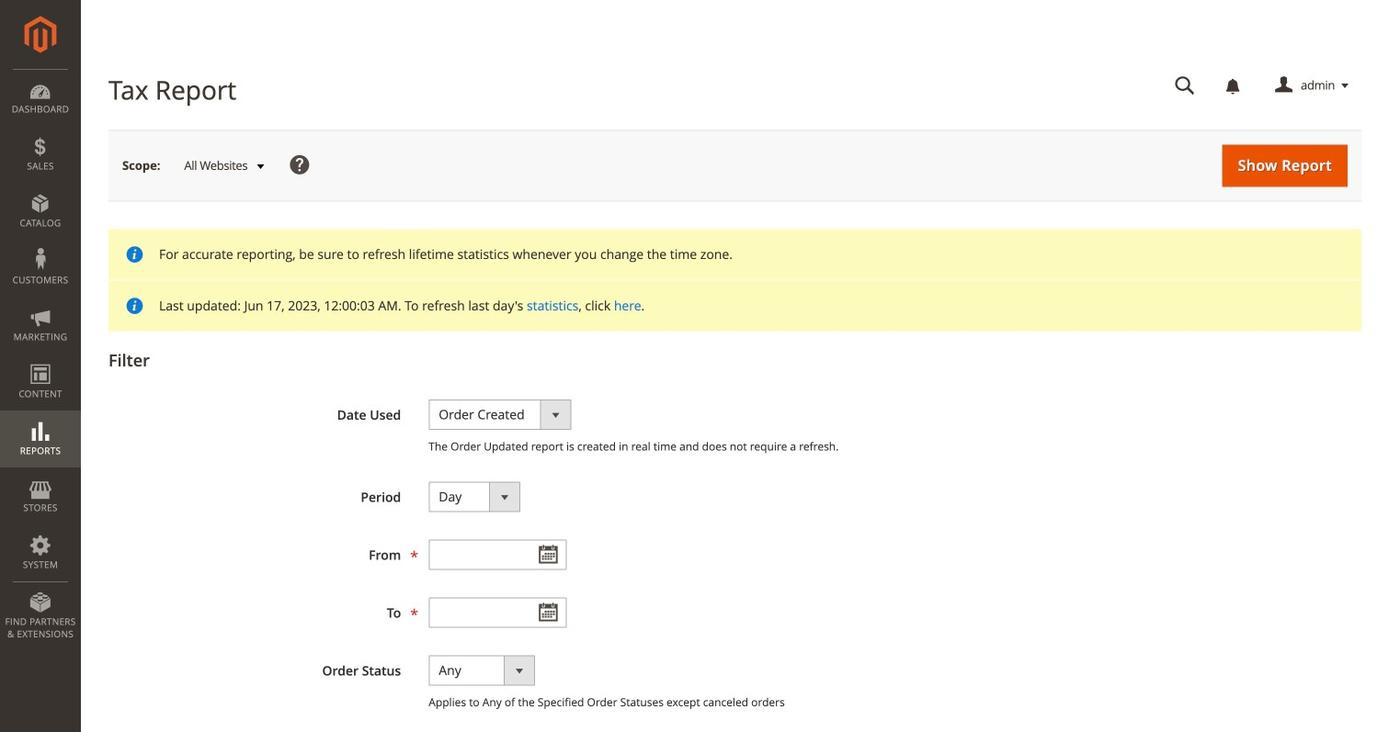 Task type: vqa. For each thing, say whether or not it's contained in the screenshot.
menu
no



Task type: describe. For each thing, give the bounding box(es) containing it.
magento admin panel image
[[24, 16, 57, 53]]



Task type: locate. For each thing, give the bounding box(es) containing it.
None text field
[[429, 540, 567, 570]]

None text field
[[1162, 70, 1208, 102], [429, 598, 567, 628], [1162, 70, 1208, 102], [429, 598, 567, 628]]

menu bar
[[0, 69, 81, 650]]



